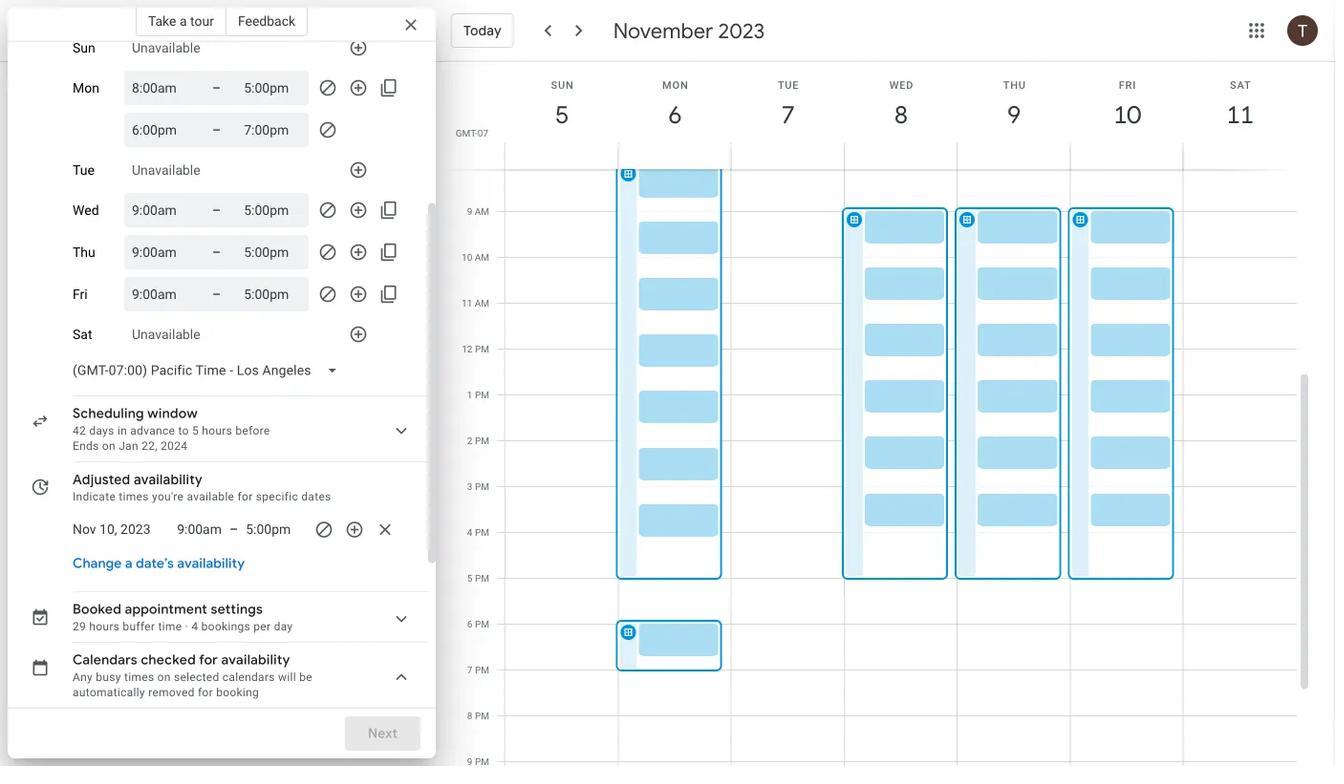 Task type: describe. For each thing, give the bounding box(es) containing it.
7 inside tue 7
[[781, 99, 794, 131]]

Start time text field
[[168, 518, 222, 541]]

9 inside thu 9
[[1007, 99, 1020, 131]]

removed
[[148, 687, 195, 700]]

available
[[187, 491, 235, 504]]

pm for 4 pm
[[475, 527, 490, 539]]

42
[[73, 425, 86, 438]]

am for 9 am
[[475, 206, 490, 218]]

booked
[[73, 601, 122, 619]]

per
[[254, 621, 271, 634]]

dates
[[301, 491, 331, 504]]

selected
[[174, 671, 219, 685]]

5 inside scheduling window 42 days in advance to 5 hours before ends on jan 22, 2024
[[192, 425, 199, 438]]

november 2023
[[614, 17, 765, 44]]

07
[[478, 127, 489, 139]]

you're
[[152, 491, 184, 504]]

·
[[185, 621, 188, 634]]

tue for tue
[[73, 162, 95, 178]]

4 inside booked appointment settings 29 hours buffer time · 4 bookings per day
[[192, 621, 198, 634]]

buffer
[[123, 621, 155, 634]]

thu for thu 9
[[1004, 79, 1027, 91]]

ends
[[73, 440, 99, 453]]

scheduling window 42 days in advance to 5 hours before ends on jan 22, 2024
[[73, 405, 270, 453]]

tuesday, november 7 element
[[767, 93, 811, 137]]

november
[[614, 17, 714, 44]]

advance
[[130, 425, 175, 438]]

availability for date's
[[177, 556, 245, 573]]

on inside scheduling window 42 days in advance to 5 hours before ends on jan 22, 2024
[[102, 440, 116, 453]]

busy
[[96, 671, 121, 685]]

2 vertical spatial for
[[198, 687, 213, 700]]

day
[[274, 621, 293, 634]]

11 am
[[462, 298, 490, 309]]

sun for sun 5
[[551, 79, 574, 91]]

for inside "adjusted availability indicate times you're available for specific dates"
[[238, 491, 253, 504]]

22,
[[142, 440, 158, 453]]

Start time on Fridays text field
[[132, 283, 189, 306]]

fri for fri
[[73, 287, 88, 302]]

gmt-07
[[456, 127, 489, 139]]

am for 11 am
[[475, 298, 490, 309]]

to
[[178, 425, 189, 438]]

thu for thu
[[73, 245, 95, 260]]

sat for sat 11
[[1231, 79, 1252, 91]]

days
[[89, 425, 114, 438]]

pm for 3 pm
[[475, 481, 490, 493]]

change a date's availability
[[73, 556, 245, 573]]

10 inside 10 column header
[[1113, 99, 1140, 131]]

2 vertical spatial 5
[[467, 573, 473, 585]]

end time on mondays text field for second start time on mondays text field from the bottom of the page
[[244, 77, 301, 99]]

12
[[462, 344, 473, 355]]

thu 9
[[1004, 79, 1027, 131]]

times inside "adjusted availability indicate times you're available for specific dates"
[[119, 491, 149, 504]]

3 pm
[[467, 481, 490, 493]]

End time on Thursdays text field
[[244, 241, 301, 264]]

1 vertical spatial 7
[[467, 665, 473, 677]]

8 for 8 pm
[[467, 711, 473, 722]]

End time text field
[[246, 518, 299, 541]]

booking
[[216, 687, 259, 700]]

today button
[[451, 8, 514, 54]]

unavailable for sat
[[132, 327, 201, 343]]

adjusted
[[73, 471, 130, 489]]

hours inside booked appointment settings 29 hours buffer time · 4 bookings per day
[[89, 621, 120, 634]]

mon 6
[[663, 79, 689, 131]]

change a date's availability button
[[65, 547, 253, 581]]

2 start time on mondays text field from the top
[[132, 119, 189, 142]]

friday, november 10 element
[[1106, 93, 1150, 137]]

5 pm
[[467, 573, 490, 585]]

pm for 7 pm
[[475, 665, 490, 677]]

calendars
[[73, 652, 138, 669]]

29
[[73, 621, 86, 634]]

1
[[467, 390, 473, 401]]

1 vertical spatial for
[[199, 652, 218, 669]]

feedback button
[[227, 6, 308, 36]]

am for 10 am
[[475, 252, 490, 263]]

– for wed
[[212, 202, 221, 218]]

6 pm
[[467, 619, 490, 631]]

pm for 1 pm
[[475, 390, 490, 401]]

6 column header
[[618, 62, 732, 170]]

take a tour button
[[136, 6, 227, 36]]

settings
[[211, 601, 263, 619]]

any
[[73, 671, 93, 685]]

wed 8
[[890, 79, 914, 131]]

Start time on Thursdays text field
[[132, 241, 189, 264]]

thursday, november 9 element
[[993, 93, 1037, 137]]

a for take
[[180, 13, 187, 29]]

– for thu
[[212, 244, 221, 260]]

in
[[118, 425, 127, 438]]

window
[[148, 405, 198, 423]]

5 column header
[[505, 62, 619, 170]]

times inside calendars checked for availability any busy times on selected calendars will be automatically removed for booking
[[124, 671, 154, 685]]

12 pm
[[462, 344, 490, 355]]

7 column header
[[731, 62, 845, 170]]

wed for wed 8
[[890, 79, 914, 91]]

scheduling
[[73, 405, 144, 423]]

before
[[236, 425, 270, 438]]

– for fri
[[212, 286, 221, 302]]

gmt-
[[456, 127, 478, 139]]

availability inside "adjusted availability indicate times you're available for specific dates"
[[134, 471, 203, 489]]



Task type: vqa. For each thing, say whether or not it's contained in the screenshot.
availability
yes



Task type: locate. For each thing, give the bounding box(es) containing it.
wed left start time on wednesdays text field
[[73, 202, 99, 218]]

0 horizontal spatial 4
[[192, 621, 198, 634]]

0 vertical spatial a
[[180, 13, 187, 29]]

2 vertical spatial 8
[[467, 711, 473, 722]]

8 am
[[467, 160, 490, 172]]

am down 9 am
[[475, 252, 490, 263]]

pm
[[475, 344, 490, 355], [475, 390, 490, 401], [475, 436, 490, 447], [475, 481, 490, 493], [475, 527, 490, 539], [475, 573, 490, 585], [475, 619, 490, 631], [475, 665, 490, 677], [475, 711, 490, 722]]

0 vertical spatial wed
[[890, 79, 914, 91]]

1 vertical spatial wed
[[73, 202, 99, 218]]

a left the date's
[[125, 556, 133, 573]]

fri 10
[[1113, 79, 1140, 131]]

4 right ·
[[192, 621, 198, 634]]

am down 07
[[475, 160, 490, 172]]

0 vertical spatial 7
[[781, 99, 794, 131]]

wed for wed
[[73, 202, 99, 218]]

thu
[[1004, 79, 1027, 91], [73, 245, 95, 260]]

1 end time on mondays text field from the top
[[244, 77, 301, 99]]

Start time on Mondays text field
[[132, 77, 189, 99], [132, 119, 189, 142]]

mon inside 6 column header
[[663, 79, 689, 91]]

pm for 5 pm
[[475, 573, 490, 585]]

be
[[300, 671, 313, 685]]

pm for 12 pm
[[475, 344, 490, 355]]

0 vertical spatial start time on mondays text field
[[132, 77, 189, 99]]

2 pm
[[467, 436, 490, 447]]

0 vertical spatial tue
[[778, 79, 800, 91]]

3
[[467, 481, 473, 493]]

pm up 6 pm on the bottom left of the page
[[475, 573, 490, 585]]

a for change
[[125, 556, 133, 573]]

grid
[[444, 62, 1313, 767]]

saturday, november 11 element
[[1219, 93, 1263, 137]]

1 vertical spatial 11
[[462, 298, 473, 309]]

9
[[1007, 99, 1020, 131], [467, 206, 473, 218]]

0 vertical spatial 11
[[1226, 99, 1254, 131]]

0 vertical spatial 9
[[1007, 99, 1020, 131]]

1 vertical spatial 9
[[467, 206, 473, 218]]

mon for mon
[[73, 80, 99, 96]]

0 vertical spatial sat
[[1231, 79, 1252, 91]]

for up selected
[[199, 652, 218, 669]]

2 unavailable from the top
[[132, 162, 201, 178]]

fri
[[1120, 79, 1137, 91], [73, 287, 88, 302]]

1 horizontal spatial fri
[[1120, 79, 1137, 91]]

5 pm from the top
[[475, 527, 490, 539]]

6 inside mon 6
[[667, 99, 681, 131]]

0 horizontal spatial wed
[[73, 202, 99, 218]]

grid containing 5
[[444, 62, 1313, 767]]

sun for sun
[[73, 40, 95, 56]]

8 pm from the top
[[475, 665, 490, 677]]

2 vertical spatial unavailable
[[132, 327, 201, 343]]

End time on Fridays text field
[[244, 283, 301, 306]]

pm right the 3
[[475, 481, 490, 493]]

pm down 7 pm
[[475, 711, 490, 722]]

5 right to
[[192, 425, 199, 438]]

0 vertical spatial thu
[[1004, 79, 1027, 91]]

calendars checked for availability any busy times on selected calendars will be automatically removed for booking
[[73, 652, 313, 700]]

1 horizontal spatial 7
[[781, 99, 794, 131]]

sunday, november 5 element
[[540, 93, 584, 137]]

for
[[238, 491, 253, 504], [199, 652, 218, 669], [198, 687, 213, 700]]

for down selected
[[198, 687, 213, 700]]

thu up thursday, november 9 "element"
[[1004, 79, 1027, 91]]

1 vertical spatial fri
[[73, 287, 88, 302]]

availability down start time text box
[[177, 556, 245, 573]]

sun
[[73, 40, 95, 56], [551, 79, 574, 91]]

fri left start time on fridays text field
[[73, 287, 88, 302]]

wed up the wednesday, november 8 element
[[890, 79, 914, 91]]

take
[[148, 13, 176, 29]]

0 horizontal spatial 5
[[192, 425, 199, 438]]

5 right 07
[[554, 99, 568, 131]]

date's
[[136, 556, 174, 573]]

unavailable up start time on wednesdays text field
[[132, 162, 201, 178]]

1 vertical spatial 10
[[462, 252, 473, 263]]

1 horizontal spatial 10
[[1113, 99, 1140, 131]]

3 pm from the top
[[475, 436, 490, 447]]

0 horizontal spatial 9
[[467, 206, 473, 218]]

wed inside 8 column header
[[890, 79, 914, 91]]

2 horizontal spatial 5
[[554, 99, 568, 131]]

will
[[278, 671, 296, 685]]

1 vertical spatial on
[[157, 671, 171, 685]]

0 vertical spatial 4
[[467, 527, 473, 539]]

1 horizontal spatial a
[[180, 13, 187, 29]]

1 pm
[[467, 390, 490, 401]]

0 horizontal spatial 10
[[462, 252, 473, 263]]

end time on mondays text field for 1st start time on mondays text field from the bottom of the page
[[244, 119, 301, 142]]

sat 11
[[1226, 79, 1254, 131]]

0 vertical spatial 10
[[1113, 99, 1140, 131]]

0 horizontal spatial fri
[[73, 287, 88, 302]]

8 pm
[[467, 711, 490, 722]]

mon
[[663, 79, 689, 91], [73, 80, 99, 96]]

1 vertical spatial sat
[[73, 327, 92, 343]]

specific
[[256, 491, 298, 504]]

1 vertical spatial 6
[[467, 619, 473, 631]]

0 vertical spatial availability
[[134, 471, 203, 489]]

sun 5
[[551, 79, 574, 131]]

11 column header
[[1184, 62, 1298, 170]]

10 am
[[462, 252, 490, 263]]

sat inside sat 11
[[1231, 79, 1252, 91]]

am
[[475, 160, 490, 172], [475, 206, 490, 218], [475, 252, 490, 263], [475, 298, 490, 309]]

fri inside fri 10
[[1120, 79, 1137, 91]]

8 inside wed 8
[[894, 99, 907, 131]]

am down 8 am
[[475, 206, 490, 218]]

1 vertical spatial 8
[[467, 160, 473, 172]]

tue inside 7 column header
[[778, 79, 800, 91]]

8 column header
[[844, 62, 958, 170]]

6 down the november
[[667, 99, 681, 131]]

2
[[467, 436, 473, 447]]

0 vertical spatial 6
[[667, 99, 681, 131]]

0 horizontal spatial sat
[[73, 327, 92, 343]]

0 horizontal spatial hours
[[89, 621, 120, 634]]

2 vertical spatial availability
[[221, 652, 290, 669]]

availability inside 'button'
[[177, 556, 245, 573]]

fri up friday, november 10 element
[[1120, 79, 1137, 91]]

0 horizontal spatial on
[[102, 440, 116, 453]]

sat up "saturday, november 11" element
[[1231, 79, 1252, 91]]

1 horizontal spatial tue
[[778, 79, 800, 91]]

pm up 8 pm
[[475, 665, 490, 677]]

4 pm from the top
[[475, 481, 490, 493]]

5 inside "sun 5"
[[554, 99, 568, 131]]

pm right 1
[[475, 390, 490, 401]]

0 vertical spatial 5
[[554, 99, 568, 131]]

time
[[158, 621, 182, 634]]

8 for 8 am
[[467, 160, 473, 172]]

End time on Mondays text field
[[244, 77, 301, 99], [244, 119, 301, 142]]

4 down the 3
[[467, 527, 473, 539]]

5
[[554, 99, 568, 131], [192, 425, 199, 438], [467, 573, 473, 585]]

times left you're
[[119, 491, 149, 504]]

end time on mondays text field down feedback button
[[244, 77, 301, 99]]

7 pm
[[467, 665, 490, 677]]

on inside calendars checked for availability any busy times on selected calendars will be automatically removed for booking
[[157, 671, 171, 685]]

1 horizontal spatial wed
[[890, 79, 914, 91]]

– for mon
[[212, 80, 221, 96]]

1 horizontal spatial 11
[[1226, 99, 1254, 131]]

2023
[[719, 17, 765, 44]]

for left specific
[[238, 491, 253, 504]]

9 column header
[[957, 62, 1071, 170]]

4
[[467, 527, 473, 539], [192, 621, 198, 634]]

10
[[1113, 99, 1140, 131], [462, 252, 473, 263]]

thu left start time on thursdays text box
[[73, 245, 95, 260]]

unavailable for tue
[[132, 162, 201, 178]]

on down days
[[102, 440, 116, 453]]

0 horizontal spatial 6
[[467, 619, 473, 631]]

unavailable for sun
[[132, 40, 201, 56]]

hours inside scheduling window 42 days in advance to 5 hours before ends on jan 22, 2024
[[202, 425, 232, 438]]

monday, november 6 element
[[654, 93, 698, 137]]

1 horizontal spatial hours
[[202, 425, 232, 438]]

on up removed
[[157, 671, 171, 685]]

3 am from the top
[[475, 252, 490, 263]]

jan
[[119, 440, 139, 453]]

wednesday, november 8 element
[[880, 93, 924, 137]]

sat up scheduling
[[73, 327, 92, 343]]

on
[[102, 440, 116, 453], [157, 671, 171, 685]]

booked appointment settings 29 hours buffer time · 4 bookings per day
[[73, 601, 293, 634]]

1 horizontal spatial sun
[[551, 79, 574, 91]]

Date text field
[[73, 518, 151, 541]]

11 inside "column header"
[[1226, 99, 1254, 131]]

2 pm from the top
[[475, 390, 490, 401]]

pm up 5 pm at bottom left
[[475, 527, 490, 539]]

take a tour
[[148, 13, 214, 29]]

1 horizontal spatial on
[[157, 671, 171, 685]]

bookings
[[201, 621, 251, 634]]

1 vertical spatial thu
[[73, 245, 95, 260]]

11
[[1226, 99, 1254, 131], [462, 298, 473, 309]]

unavailable down take
[[132, 40, 201, 56]]

3 unavailable from the top
[[132, 327, 201, 343]]

4 pm
[[467, 527, 490, 539]]

thu inside the "9" column header
[[1004, 79, 1027, 91]]

1 vertical spatial times
[[124, 671, 154, 685]]

wed
[[890, 79, 914, 91], [73, 202, 99, 218]]

9 pm from the top
[[475, 711, 490, 722]]

None field
[[65, 354, 353, 388]]

End time on Wednesdays text field
[[244, 199, 301, 222]]

start time on mondays text field up start time on wednesdays text field
[[132, 119, 189, 142]]

0 horizontal spatial a
[[125, 556, 133, 573]]

sun inside the '5' column header
[[551, 79, 574, 91]]

tue 7
[[778, 79, 800, 131]]

availability for for
[[221, 652, 290, 669]]

0 horizontal spatial tue
[[73, 162, 95, 178]]

0 vertical spatial hours
[[202, 425, 232, 438]]

times right busy
[[124, 671, 154, 685]]

1 vertical spatial start time on mondays text field
[[132, 119, 189, 142]]

1 unavailable from the top
[[132, 40, 201, 56]]

2024
[[161, 440, 188, 453]]

a inside button
[[180, 13, 187, 29]]

indicate
[[73, 491, 116, 504]]

1 horizontal spatial 9
[[1007, 99, 1020, 131]]

7
[[781, 99, 794, 131], [467, 665, 473, 677]]

pm down 5 pm at bottom left
[[475, 619, 490, 631]]

2 am from the top
[[475, 206, 490, 218]]

pm for 8 pm
[[475, 711, 490, 722]]

today
[[464, 22, 502, 39]]

unavailable
[[132, 40, 201, 56], [132, 162, 201, 178], [132, 327, 201, 343]]

6
[[667, 99, 681, 131], [467, 619, 473, 631]]

0 vertical spatial 8
[[894, 99, 907, 131]]

feedback
[[238, 13, 296, 29]]

am up 12 pm
[[475, 298, 490, 309]]

6 pm from the top
[[475, 573, 490, 585]]

a left tour at the top left
[[180, 13, 187, 29]]

1 horizontal spatial thu
[[1004, 79, 1027, 91]]

1 vertical spatial sun
[[551, 79, 574, 91]]

0 horizontal spatial 7
[[467, 665, 473, 677]]

automatically
[[73, 687, 145, 700]]

mon for mon 6
[[663, 79, 689, 91]]

am for 8 am
[[475, 160, 490, 172]]

1 vertical spatial end time on mondays text field
[[244, 119, 301, 142]]

1 start time on mondays text field from the top
[[132, 77, 189, 99]]

0 vertical spatial for
[[238, 491, 253, 504]]

1 horizontal spatial mon
[[663, 79, 689, 91]]

1 horizontal spatial 5
[[467, 573, 473, 585]]

start time on mondays text field down take
[[132, 77, 189, 99]]

availability up you're
[[134, 471, 203, 489]]

0 horizontal spatial sun
[[73, 40, 95, 56]]

1 vertical spatial unavailable
[[132, 162, 201, 178]]

1 vertical spatial 4
[[192, 621, 198, 634]]

0 vertical spatial unavailable
[[132, 40, 201, 56]]

unavailable down start time on fridays text field
[[132, 327, 201, 343]]

sat for sat
[[73, 327, 92, 343]]

availability inside calendars checked for availability any busy times on selected calendars will be automatically removed for booking
[[221, 652, 290, 669]]

0 vertical spatial sun
[[73, 40, 95, 56]]

tue
[[778, 79, 800, 91], [73, 162, 95, 178]]

1 vertical spatial hours
[[89, 621, 120, 634]]

checked
[[141, 652, 196, 669]]

–
[[212, 80, 221, 96], [212, 122, 221, 138], [212, 202, 221, 218], [212, 244, 221, 260], [212, 286, 221, 302], [230, 522, 238, 538]]

7 pm from the top
[[475, 619, 490, 631]]

2 end time on mondays text field from the top
[[244, 119, 301, 142]]

hours right to
[[202, 425, 232, 438]]

5 up 6 pm on the bottom left of the page
[[467, 573, 473, 585]]

1 horizontal spatial 4
[[467, 527, 473, 539]]

fri for fri 10
[[1120, 79, 1137, 91]]

Start time on Wednesdays text field
[[132, 199, 189, 222]]

adjusted availability indicate times you're available for specific dates
[[73, 471, 331, 504]]

4 am from the top
[[475, 298, 490, 309]]

0 horizontal spatial thu
[[73, 245, 95, 260]]

calendars
[[223, 671, 275, 685]]

1 vertical spatial a
[[125, 556, 133, 573]]

pm for 6 pm
[[475, 619, 490, 631]]

10 column header
[[1070, 62, 1185, 170]]

times
[[119, 491, 149, 504], [124, 671, 154, 685]]

hours down booked
[[89, 621, 120, 634]]

1 vertical spatial 5
[[192, 425, 199, 438]]

1 am from the top
[[475, 160, 490, 172]]

9 am
[[467, 206, 490, 218]]

1 horizontal spatial 6
[[667, 99, 681, 131]]

a
[[180, 13, 187, 29], [125, 556, 133, 573]]

0 vertical spatial fri
[[1120, 79, 1137, 91]]

appointment
[[125, 601, 208, 619]]

1 vertical spatial availability
[[177, 556, 245, 573]]

0 vertical spatial on
[[102, 440, 116, 453]]

1 pm from the top
[[475, 344, 490, 355]]

1 vertical spatial tue
[[73, 162, 95, 178]]

0 vertical spatial times
[[119, 491, 149, 504]]

tue for tue 7
[[778, 79, 800, 91]]

pm right 12
[[475, 344, 490, 355]]

0 vertical spatial end time on mondays text field
[[244, 77, 301, 99]]

pm right 2
[[475, 436, 490, 447]]

0 horizontal spatial 11
[[462, 298, 473, 309]]

0 horizontal spatial mon
[[73, 80, 99, 96]]

tour
[[190, 13, 214, 29]]

pm for 2 pm
[[475, 436, 490, 447]]

change
[[73, 556, 122, 573]]

availability
[[134, 471, 203, 489], [177, 556, 245, 573], [221, 652, 290, 669]]

1 horizontal spatial sat
[[1231, 79, 1252, 91]]

6 down 5 pm at bottom left
[[467, 619, 473, 631]]

end time on mondays text field up "end time on wednesdays" text field
[[244, 119, 301, 142]]

a inside 'button'
[[125, 556, 133, 573]]

availability up the calendars
[[221, 652, 290, 669]]



